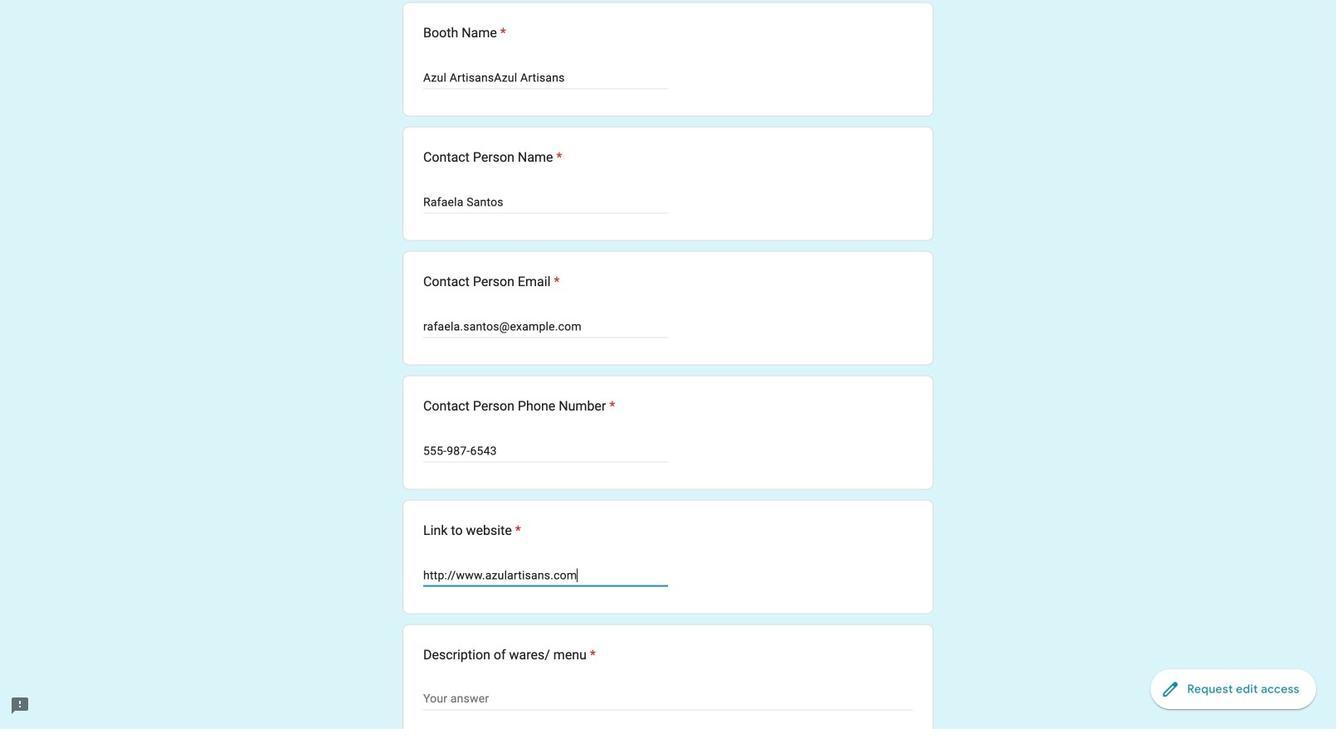 Task type: vqa. For each thing, say whether or not it's contained in the screenshot.
1st heading from the top of the page
yes



Task type: describe. For each thing, give the bounding box(es) containing it.
required question element for 3rd heading from the bottom of the page
[[606, 397, 616, 417]]

report a problem to google image
[[10, 697, 30, 717]]

2 heading from the top
[[424, 148, 563, 168]]

6 heading from the top
[[424, 646, 596, 666]]

4 heading from the top
[[424, 397, 616, 417]]

Your answer text field
[[424, 691, 913, 711]]

required question element for fourth heading from the bottom of the page
[[551, 272, 560, 292]]

1 heading from the top
[[424, 23, 506, 43]]



Task type: locate. For each thing, give the bounding box(es) containing it.
required question element
[[497, 23, 506, 43], [553, 148, 563, 168], [551, 272, 560, 292], [606, 397, 616, 417], [512, 521, 521, 541], [587, 646, 596, 666]]

heading
[[424, 23, 506, 43], [424, 148, 563, 168], [424, 272, 560, 292], [424, 397, 616, 417], [424, 521, 521, 541], [424, 646, 596, 666]]

None email field
[[424, 317, 668, 337]]

None text field
[[424, 442, 668, 461]]

3 heading from the top
[[424, 272, 560, 292]]

required question element for 2nd heading from the top
[[553, 148, 563, 168]]

5 heading from the top
[[424, 521, 521, 541]]

required question element for 1st heading from the top
[[497, 23, 506, 43]]

None text field
[[424, 68, 668, 88], [424, 192, 668, 212], [424, 566, 668, 586], [424, 68, 668, 88], [424, 192, 668, 212], [424, 566, 668, 586]]

required question element for fifth heading from the top of the page
[[512, 521, 521, 541]]

required question element for first heading from the bottom
[[587, 646, 596, 666]]



